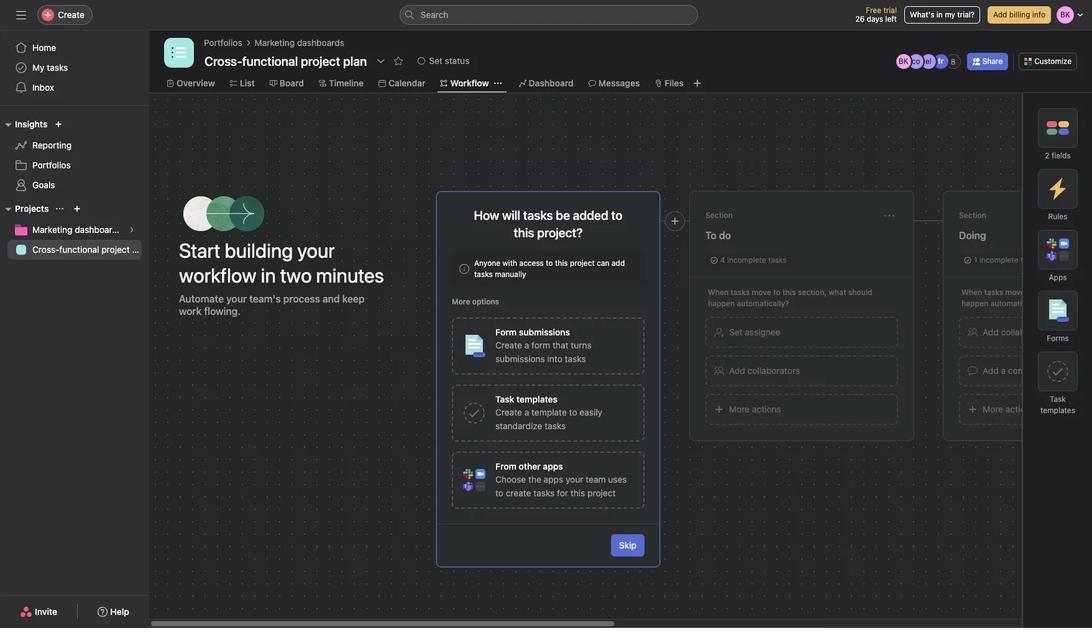 Task type: vqa. For each thing, say whether or not it's contained in the screenshot.
the functional in the Cross-functional project plan link
no



Task type: locate. For each thing, give the bounding box(es) containing it.
create inside form submissions create a form that turns submissions into tasks
[[495, 340, 522, 350]]

1 vertical spatial marketing dashboards link
[[7, 220, 142, 240]]

1 vertical spatial set
[[729, 327, 742, 337]]

0 horizontal spatial add collaborators
[[729, 365, 800, 376]]

1 vertical spatial portfolios link
[[7, 155, 142, 175]]

0 horizontal spatial section,
[[798, 287, 827, 297]]

1 vertical spatial project
[[570, 258, 595, 268]]

1 horizontal spatial dashboards
[[297, 37, 344, 48]]

tasks
[[47, 62, 68, 73], [523, 208, 553, 222], [768, 255, 787, 264], [474, 269, 493, 279], [731, 287, 750, 297], [984, 287, 1003, 297], [565, 353, 586, 364], [545, 420, 566, 431], [533, 488, 555, 498]]

marketing up the board link
[[255, 37, 295, 48]]

1 incomplete from the left
[[727, 255, 766, 264]]

0 horizontal spatial dashboards
[[75, 224, 122, 235]]

incomplete right 1 at right top
[[980, 255, 1018, 264]]

1 vertical spatial collaborators
[[747, 365, 800, 376]]

your
[[297, 238, 335, 262], [226, 293, 247, 304], [566, 474, 583, 484]]

1 move from the left
[[752, 287, 771, 297]]

anyone
[[474, 258, 500, 268]]

0 vertical spatial portfolios
[[204, 37, 242, 48]]

a inside form submissions create a form that turns submissions into tasks
[[524, 340, 529, 350]]

be
[[556, 208, 570, 222]]

project inside anyone with access to this project can add tasks manually
[[570, 258, 595, 268]]

a down "task templates"
[[524, 407, 529, 417]]

marketing up cross-
[[32, 224, 72, 235]]

move inside the when tasks move to this section, wh
[[1005, 287, 1025, 297]]

projects button
[[0, 201, 49, 216]]

info
[[1032, 10, 1045, 19]]

hide sidebar image
[[16, 10, 26, 20]]

1 vertical spatial create
[[495, 340, 522, 350]]

portfolios inside insights element
[[32, 160, 71, 170]]

what's in my trial? button
[[904, 6, 980, 24]]

move up automatically?
[[752, 287, 771, 297]]

add collaborators button down set assignee button
[[705, 355, 898, 386]]

tasks inside form submissions create a form that turns submissions into tasks
[[565, 353, 586, 364]]

timeline link
[[319, 76, 364, 90]]

project down team
[[587, 488, 616, 498]]

share
[[982, 57, 1003, 66]]

this for what
[[783, 287, 796, 297]]

team's
[[249, 293, 281, 304]]

0 horizontal spatial when
[[708, 287, 729, 297]]

what's
[[910, 10, 934, 19]]

create up home link
[[58, 9, 85, 20]]

section for doing
[[959, 210, 986, 220]]

in up team's in the top left of the page
[[261, 263, 276, 287]]

2 horizontal spatial your
[[566, 474, 583, 484]]

in inside "start building your workflow in two minutes automate your team's process and keep work flowing."
[[261, 263, 276, 287]]

set left status
[[429, 55, 442, 66]]

to right access
[[546, 258, 553, 268]]

set for set status
[[429, 55, 442, 66]]

automate
[[179, 293, 224, 304]]

assignee
[[745, 327, 780, 337]]

automatically?
[[737, 299, 789, 308]]

this inside when tasks move to this section, what should happen automatically?
[[783, 287, 796, 297]]

functional
[[59, 244, 99, 255]]

add collaborators button down the when tasks move to this section, wh
[[959, 317, 1092, 348]]

section up the doing
[[959, 210, 986, 220]]

2 vertical spatial create
[[495, 407, 522, 417]]

dashboard link
[[519, 76, 574, 90]]

when for to do
[[708, 287, 729, 297]]

your left team's in the top left of the page
[[226, 293, 247, 304]]

collaborators down assignee
[[747, 365, 800, 376]]

two minutes
[[280, 263, 384, 287]]

dashboards up timeline link
[[297, 37, 344, 48]]

task
[[1020, 255, 1035, 264]]

0 horizontal spatial incomplete
[[727, 255, 766, 264]]

add collaborators for add collaborators button to the bottom
[[729, 365, 800, 376]]

1 horizontal spatial move
[[1005, 287, 1025, 297]]

to inside the how will tasks be added to this project?
[[611, 208, 622, 222]]

add down set assignee
[[729, 365, 745, 376]]

section
[[705, 210, 733, 220], [959, 210, 986, 220]]

1 vertical spatial add collaborators
[[729, 365, 800, 376]]

0 horizontal spatial marketing
[[32, 224, 72, 235]]

marketing dashboards link up functional
[[7, 220, 142, 240]]

1 horizontal spatial in
[[937, 10, 943, 19]]

section for to do
[[705, 210, 733, 220]]

el
[[925, 57, 931, 66]]

your up "two minutes"
[[297, 238, 335, 262]]

add collaborators button
[[959, 317, 1092, 348], [705, 355, 898, 386]]

0 vertical spatial create
[[58, 9, 85, 20]]

to inside the task templates create a template to easily standardize tasks
[[569, 407, 577, 417]]

fr
[[938, 57, 944, 66]]

your up for
[[566, 474, 583, 484]]

files link
[[655, 76, 684, 90]]

section, down apps on the top of page
[[1051, 287, 1080, 297]]

0 vertical spatial your
[[297, 238, 335, 262]]

inbox link
[[7, 78, 142, 98]]

add collaborators down the when tasks move to this section, wh
[[983, 327, 1054, 337]]

0 vertical spatial collaborators
[[1001, 327, 1054, 337]]

templates
[[1040, 406, 1075, 415]]

2 incomplete from the left
[[980, 255, 1018, 264]]

1 vertical spatial marketing dashboards
[[32, 224, 122, 235]]

1 horizontal spatial your
[[297, 238, 335, 262]]

to inside when tasks move to this section, what should happen automatically?
[[773, 287, 780, 297]]

happen
[[708, 299, 735, 308]]

0 vertical spatial in
[[937, 10, 943, 19]]

section, left what
[[798, 287, 827, 297]]

tasks up happen
[[731, 287, 750, 297]]

1 section from the left
[[705, 210, 733, 220]]

0 horizontal spatial portfolios link
[[7, 155, 142, 175]]

2 vertical spatial project
[[587, 488, 616, 498]]

status
[[445, 55, 470, 66]]

tasks down 1 incomplete task
[[984, 287, 1003, 297]]

billing
[[1009, 10, 1030, 19]]

show options image
[[376, 56, 386, 66]]

when inside when tasks move to this section, what should happen automatically?
[[708, 287, 729, 297]]

0 horizontal spatial marketing dashboards
[[32, 224, 122, 235]]

list image
[[172, 45, 186, 60]]

1 vertical spatial portfolios
[[32, 160, 71, 170]]

new project or portfolio image
[[74, 205, 81, 213]]

calendar link
[[378, 76, 425, 90]]

1 vertical spatial a
[[1001, 365, 1006, 376]]

set status button
[[412, 52, 475, 70]]

0 horizontal spatial section
[[705, 210, 733, 220]]

this inside the when tasks move to this section, wh
[[1036, 287, 1049, 297]]

1 horizontal spatial when
[[962, 287, 982, 297]]

this down apps on the top of page
[[1036, 287, 1049, 297]]

a left comment
[[1001, 365, 1006, 376]]

when tasks move to this section, wh
[[962, 287, 1092, 308]]

marketing dashboards up board
[[255, 37, 344, 48]]

create up 'standardize'
[[495, 407, 522, 417]]

when inside the when tasks move to this section, wh
[[962, 287, 982, 297]]

set
[[429, 55, 442, 66], [729, 327, 742, 337]]

dashboards inside projects element
[[75, 224, 122, 235]]

project left the "plan"
[[101, 244, 130, 255]]

template
[[531, 407, 567, 417]]

this inside anyone with access to this project can add tasks manually
[[555, 258, 568, 268]]

1 horizontal spatial marketing dashboards
[[255, 37, 344, 48]]

1 horizontal spatial section,
[[1051, 287, 1080, 297]]

2 vertical spatial a
[[524, 407, 529, 417]]

section, inside the when tasks move to this section, wh
[[1051, 287, 1080, 297]]

access
[[519, 258, 544, 268]]

marketing dashboards inside projects element
[[32, 224, 122, 235]]

section, for to do
[[798, 287, 827, 297]]

marketing dashboards link up board
[[255, 36, 344, 50]]

building
[[225, 238, 293, 262]]

0 vertical spatial portfolios link
[[204, 36, 242, 50]]

when tasks move to this section, what should happen automatically?
[[708, 287, 872, 308]]

0 horizontal spatial add collaborators button
[[705, 355, 898, 386]]

1 horizontal spatial incomplete
[[980, 255, 1018, 264]]

from
[[495, 461, 516, 471]]

0 horizontal spatial move
[[752, 287, 771, 297]]

more options
[[452, 297, 499, 306]]

to down choose
[[495, 488, 503, 498]]

when up happen
[[708, 287, 729, 297]]

tasks down the
[[533, 488, 555, 498]]

create up submissions
[[495, 340, 522, 350]]

collaborators down the when tasks move to this section, wh
[[1001, 327, 1054, 337]]

section, inside when tasks move to this section, what should happen automatically?
[[798, 287, 827, 297]]

tasks down anyone
[[474, 269, 493, 279]]

tasks down turns
[[565, 353, 586, 364]]

0 vertical spatial add collaborators button
[[959, 317, 1092, 348]]

a inside the task templates create a template to easily standardize tasks
[[524, 407, 529, 417]]

global element
[[0, 30, 149, 105]]

0 horizontal spatial in
[[261, 263, 276, 287]]

to
[[611, 208, 622, 222], [546, 258, 553, 268], [773, 287, 780, 297], [1027, 287, 1034, 297], [569, 407, 577, 417], [495, 488, 503, 498]]

create inside the task templates create a template to easily standardize tasks
[[495, 407, 522, 417]]

tasks up this project?
[[523, 208, 553, 222]]

submissions
[[495, 353, 545, 364]]

portfolios down the reporting
[[32, 160, 71, 170]]

1 vertical spatial marketing
[[32, 224, 72, 235]]

from other apps choose the apps your team uses to create tasks for this project
[[495, 461, 627, 498]]

this right for
[[570, 488, 585, 498]]

0 horizontal spatial marketing dashboards link
[[7, 220, 142, 240]]

portfolios link up "list" link
[[204, 36, 242, 50]]

marketing dashboards up functional
[[32, 224, 122, 235]]

None text field
[[201, 50, 370, 72]]

add a comment button
[[959, 355, 1092, 386]]

1 horizontal spatial add collaborators
[[983, 327, 1054, 337]]

portfolios up "list" link
[[204, 37, 242, 48]]

this right access
[[555, 258, 568, 268]]

0 horizontal spatial set
[[429, 55, 442, 66]]

tasks down template
[[545, 420, 566, 431]]

projects element
[[0, 198, 149, 262]]

0 horizontal spatial collaborators
[[747, 365, 800, 376]]

do
[[719, 230, 731, 241]]

0 vertical spatial project
[[101, 244, 130, 255]]

added
[[573, 208, 608, 222]]

portfolios link down the reporting
[[7, 155, 142, 175]]

goals
[[32, 180, 55, 190]]

my tasks link
[[7, 58, 142, 78]]

in left my
[[937, 10, 943, 19]]

dashboards up cross-functional project plan
[[75, 224, 122, 235]]

to up automatically?
[[773, 287, 780, 297]]

1 section, from the left
[[798, 287, 827, 297]]

this inside from other apps choose the apps your team uses to create tasks for this project
[[570, 488, 585, 498]]

section up to do
[[705, 210, 733, 220]]

uses
[[608, 474, 627, 484]]

this up automatically?
[[783, 287, 796, 297]]

tasks inside the task templates create a template to easily standardize tasks
[[545, 420, 566, 431]]

1 horizontal spatial portfolios link
[[204, 36, 242, 50]]

set inside dropdown button
[[429, 55, 442, 66]]

0 vertical spatial marketing dashboards link
[[255, 36, 344, 50]]

0 vertical spatial dashboards
[[297, 37, 344, 48]]

invite button
[[12, 601, 65, 623]]

a left form
[[524, 340, 529, 350]]

for
[[557, 488, 568, 498]]

this
[[555, 258, 568, 268], [783, 287, 796, 297], [1036, 287, 1049, 297], [570, 488, 585, 498]]

cross-
[[32, 244, 59, 255]]

skip
[[619, 540, 636, 550]]

a for form submissions create a form that turns submissions into tasks
[[524, 340, 529, 350]]

add collaborators down assignee
[[729, 365, 800, 376]]

0 horizontal spatial your
[[226, 293, 247, 304]]

set inside button
[[729, 327, 742, 337]]

0 vertical spatial a
[[524, 340, 529, 350]]

1 horizontal spatial marketing
[[255, 37, 295, 48]]

add billing info button
[[988, 6, 1051, 24]]

add left the billing
[[993, 10, 1007, 19]]

create inside popup button
[[58, 9, 85, 20]]

project inside from other apps choose the apps your team uses to create tasks for this project
[[587, 488, 616, 498]]

to down task
[[1027, 287, 1034, 297]]

marketing dashboards link
[[255, 36, 344, 50], [7, 220, 142, 240]]

move down 1 incomplete task
[[1005, 287, 1025, 297]]

0 horizontal spatial portfolios
[[32, 160, 71, 170]]

1 horizontal spatial marketing dashboards link
[[255, 36, 344, 50]]

tasks inside global element
[[47, 62, 68, 73]]

1 horizontal spatial section
[[959, 210, 986, 220]]

how
[[474, 208, 499, 222]]

tasks down to do button
[[768, 255, 787, 264]]

move inside when tasks move to this section, what should happen automatically?
[[752, 287, 771, 297]]

in
[[937, 10, 943, 19], [261, 263, 276, 287]]

reporting
[[32, 140, 72, 150]]

1 horizontal spatial add collaborators button
[[959, 317, 1092, 348]]

0 vertical spatial set
[[429, 55, 442, 66]]

set left assignee
[[729, 327, 742, 337]]

0 vertical spatial add collaborators
[[983, 327, 1054, 337]]

1 vertical spatial in
[[261, 263, 276, 287]]

in inside button
[[937, 10, 943, 19]]

marketing
[[255, 37, 295, 48], [32, 224, 72, 235]]

free
[[866, 6, 881, 15]]

1 vertical spatial dashboards
[[75, 224, 122, 235]]

move for doing
[[1005, 287, 1025, 297]]

trial
[[883, 6, 897, 15]]

days
[[867, 14, 883, 24]]

incomplete right 4
[[727, 255, 766, 264]]

2 move from the left
[[1005, 287, 1025, 297]]

2 vertical spatial your
[[566, 474, 583, 484]]

1 horizontal spatial set
[[729, 327, 742, 337]]

to right added
[[611, 208, 622, 222]]

tasks right my
[[47, 62, 68, 73]]

0 vertical spatial marketing dashboards
[[255, 37, 344, 48]]

list
[[240, 78, 255, 88]]

2 when from the left
[[962, 287, 982, 297]]

projects
[[15, 203, 49, 214]]

0 vertical spatial marketing
[[255, 37, 295, 48]]

see details, marketing dashboards image
[[128, 226, 135, 234]]

help button
[[90, 601, 137, 623]]

1 when from the left
[[708, 287, 729, 297]]

to left easily
[[569, 407, 577, 417]]

2 section from the left
[[959, 210, 986, 220]]

1 horizontal spatial collaborators
[[1001, 327, 1054, 337]]

board
[[280, 78, 304, 88]]

project left can
[[570, 258, 595, 268]]

when down 1 at right top
[[962, 287, 982, 297]]

add collaborators for rightmost add collaborators button
[[983, 327, 1054, 337]]

2 section, from the left
[[1051, 287, 1080, 297]]



Task type: describe. For each thing, give the bounding box(es) containing it.
how will tasks be added to this project?
[[474, 208, 622, 240]]

trial?
[[957, 10, 975, 19]]

set assignee
[[729, 327, 780, 337]]

move for to do
[[752, 287, 771, 297]]

to inside from other apps choose the apps your team uses to create tasks for this project
[[495, 488, 503, 498]]

add a comment
[[983, 365, 1046, 376]]

to do
[[705, 230, 731, 241]]

form submissions
[[495, 327, 570, 337]]

1 vertical spatial add collaborators button
[[705, 355, 898, 386]]

anyone with access to this project can add tasks manually
[[474, 258, 625, 279]]

into
[[547, 353, 562, 364]]

share button
[[967, 53, 1008, 70]]

inbox
[[32, 82, 54, 93]]

2
[[1045, 151, 1049, 160]]

my
[[945, 10, 955, 19]]

work flowing.
[[179, 305, 241, 317]]

calendar
[[388, 78, 425, 88]]

set assignee button
[[705, 317, 898, 348]]

to inside the when tasks move to this section, wh
[[1027, 287, 1034, 297]]

marketing inside projects element
[[32, 224, 72, 235]]

1
[[974, 255, 977, 264]]

doing button
[[959, 224, 1092, 246]]

manually
[[495, 269, 526, 279]]

dashboard
[[529, 78, 574, 88]]

add left comment
[[983, 365, 999, 376]]

customize button
[[1019, 53, 1077, 70]]

insights element
[[0, 113, 149, 198]]

4
[[720, 255, 725, 264]]

new image
[[55, 121, 62, 128]]

add to starred image
[[394, 56, 404, 66]]

process
[[283, 293, 320, 304]]

section, for doing
[[1051, 287, 1080, 297]]

what's in my trial?
[[910, 10, 975, 19]]

wh
[[1082, 287, 1092, 297]]

fields
[[1052, 151, 1071, 160]]

home
[[32, 42, 56, 53]]

tasks inside from other apps choose the apps your team uses to create tasks for this project
[[533, 488, 555, 498]]

2 fields
[[1045, 151, 1071, 160]]

4 incomplete tasks
[[720, 255, 787, 264]]

easily
[[580, 407, 602, 417]]

task templates
[[495, 394, 558, 404]]

add up add a comment on the right
[[983, 327, 999, 337]]

the
[[528, 474, 541, 484]]

other apps
[[519, 461, 563, 471]]

set status
[[429, 55, 470, 66]]

turns
[[571, 340, 592, 350]]

incomplete for to do
[[727, 255, 766, 264]]

files
[[665, 78, 684, 88]]

to do button
[[705, 224, 898, 246]]

tab actions image
[[494, 80, 501, 87]]

when for doing
[[962, 287, 982, 297]]

plan
[[132, 244, 149, 255]]

that
[[553, 340, 568, 350]]

a inside button
[[1001, 365, 1006, 376]]

form submissions create a form that turns submissions into tasks
[[495, 327, 592, 364]]

comment
[[1008, 365, 1046, 376]]

messages link
[[588, 76, 640, 90]]

26
[[855, 14, 865, 24]]

create button
[[37, 5, 93, 25]]

this for wh
[[1036, 287, 1049, 297]]

task templates create a template to easily standardize tasks
[[495, 394, 602, 431]]

collaborators for add collaborators button to the bottom
[[747, 365, 800, 376]]

tasks inside the when tasks move to this section, wh
[[984, 287, 1003, 297]]

my tasks
[[32, 62, 68, 73]]

1 horizontal spatial portfolios
[[204, 37, 242, 48]]

cross-functional project plan link
[[7, 240, 149, 260]]

incomplete for doing
[[980, 255, 1018, 264]]

overview link
[[167, 76, 215, 90]]

set for set assignee
[[729, 327, 742, 337]]

my
[[32, 62, 44, 73]]

cross-functional project plan
[[32, 244, 149, 255]]

customize
[[1034, 57, 1072, 66]]

form
[[531, 340, 550, 350]]

create for task templates
[[495, 407, 522, 417]]

this for can
[[555, 258, 568, 268]]

create for form submissions
[[495, 340, 522, 350]]

overview
[[177, 78, 215, 88]]

skip button
[[611, 534, 645, 557]]

tasks inside when tasks move to this section, what should happen automatically?
[[731, 287, 750, 297]]

reporting link
[[7, 135, 142, 155]]

home link
[[7, 38, 142, 58]]

workflow
[[179, 263, 256, 287]]

will
[[502, 208, 520, 222]]

doing
[[959, 230, 986, 241]]

add
[[612, 258, 625, 268]]

task
[[1050, 395, 1066, 404]]

goals link
[[7, 175, 142, 195]]

forms
[[1047, 334, 1069, 343]]

to inside anyone with access to this project can add tasks manually
[[546, 258, 553, 268]]

project inside cross-functional project plan link
[[101, 244, 130, 255]]

search list box
[[399, 5, 698, 25]]

insights button
[[0, 117, 47, 132]]

apps
[[544, 474, 563, 484]]

more
[[452, 297, 470, 306]]

add tab image
[[692, 78, 702, 88]]

messages
[[598, 78, 640, 88]]

keep
[[342, 293, 365, 304]]

marketing dashboards link inside projects element
[[7, 220, 142, 240]]

tasks inside the how will tasks be added to this project?
[[523, 208, 553, 222]]

list link
[[230, 76, 255, 90]]

your inside from other apps choose the apps your team uses to create tasks for this project
[[566, 474, 583, 484]]

show options, current sort, top image
[[56, 205, 64, 213]]

a for task templates create a template to easily standardize tasks
[[524, 407, 529, 417]]

task templates
[[1040, 395, 1075, 415]]

bk
[[899, 57, 908, 66]]

help
[[110, 607, 129, 617]]

what
[[829, 287, 846, 297]]

tasks inside anyone with access to this project can add tasks manually
[[474, 269, 493, 279]]

search
[[420, 9, 448, 20]]

to
[[705, 230, 716, 241]]

collaborators for rightmost add collaborators button
[[1001, 327, 1054, 337]]

1 vertical spatial your
[[226, 293, 247, 304]]



